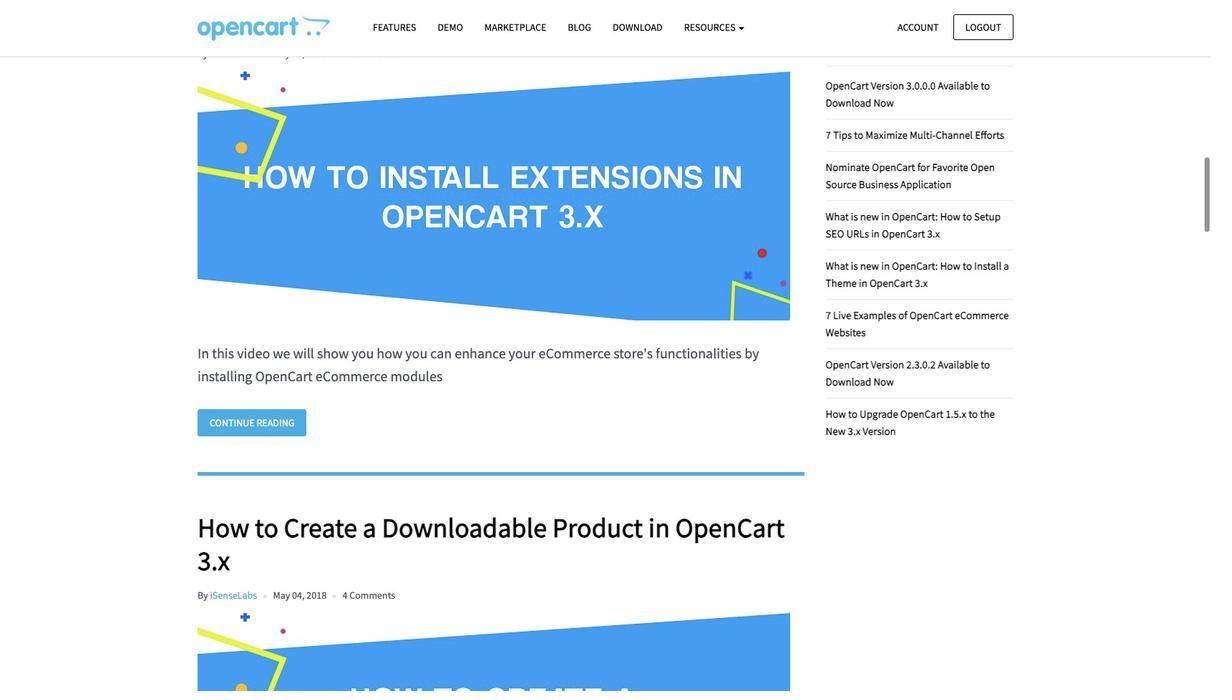 Task type: locate. For each thing, give the bounding box(es) containing it.
upgrade
[[860, 407, 898, 421]]

to up the
[[981, 358, 990, 371]]

3.x inside how to create a downloadable product in opencart 3.x
[[198, 544, 230, 578]]

1 vertical spatial 4 comments
[[343, 589, 395, 602]]

is for urls
[[851, 210, 858, 223]]

1 4 comments from the top
[[343, 47, 395, 60]]

download right blog
[[613, 21, 663, 34]]

download inside "opencart version 2.3.0.2 available to download now"
[[826, 375, 872, 389]]

1 vertical spatial 2018
[[307, 589, 327, 602]]

how
[[198, 2, 250, 36], [940, 210, 961, 223], [940, 259, 961, 273], [826, 407, 846, 421], [198, 511, 250, 545]]

comments for a
[[350, 589, 395, 602]]

version left 3.0.0.0
[[871, 79, 904, 92]]

new inside the what is new in opencart: how to install a theme in opencart 3.x
[[861, 259, 879, 273]]

7
[[826, 128, 831, 142], [826, 308, 831, 322]]

nominate opencart for favorite open source business application link
[[826, 160, 995, 191]]

opencart inside how to create a downloadable product in opencart 3.x
[[676, 511, 785, 545]]

7 inside 7 live examples of opencart ecommerce websites
[[826, 308, 831, 322]]

2 comments from the top
[[350, 589, 395, 602]]

1 7 from the top
[[826, 128, 831, 142]]

1 vertical spatial isenselabs link
[[210, 589, 257, 602]]

0 vertical spatial 2018
[[307, 47, 327, 60]]

in
[[485, 2, 507, 36], [882, 210, 890, 223], [871, 227, 880, 240], [882, 259, 890, 273], [859, 276, 868, 290], [649, 511, 670, 545]]

2 vertical spatial version
[[863, 424, 896, 438]]

to left upgrade
[[849, 407, 858, 421]]

1 is from the top
[[851, 210, 858, 223]]

opencart inside the what is new in opencart: how to install a theme in opencart 3.x
[[870, 276, 913, 290]]

to inside the what is new in opencart: how to install a theme in opencart 3.x
[[963, 259, 972, 273]]

isenselabs link
[[210, 47, 257, 60], [210, 589, 257, 602]]

0 horizontal spatial you
[[352, 344, 374, 362]]

what for what is new in opencart: how to setup seo urls in opencart 3.x
[[826, 210, 849, 223]]

by isenselabs for how to install extensions in opencart 3.x
[[198, 47, 257, 60]]

2018 right the 15,
[[307, 47, 327, 60]]

opencart inside 7 live examples of opencart ecommerce websites
[[910, 308, 953, 322]]

downloadable
[[382, 511, 547, 545]]

1 vertical spatial download
[[826, 96, 872, 109]]

now up upgrade
[[874, 375, 894, 389]]

install
[[284, 2, 353, 36], [975, 259, 1002, 273]]

1 vertical spatial new
[[861, 259, 879, 273]]

0 vertical spatial ecommerce
[[955, 308, 1009, 322]]

may left the 15,
[[273, 47, 290, 60]]

1 available from the top
[[938, 79, 979, 92]]

0 vertical spatial by isenselabs
[[198, 47, 257, 60]]

what inside what is new in opencart: how to setup seo urls in opencart 3.x
[[826, 210, 849, 223]]

how to upgrade opencart 1.5.x to the new 3.x version
[[826, 407, 995, 438]]

version inside opencart version 3.0.0.0 available to download now
[[871, 79, 904, 92]]

1 opencart: from the top
[[892, 210, 938, 223]]

available inside "opencart version 2.3.0.2 available to download now"
[[938, 358, 979, 371]]

0 vertical spatial 4 comments
[[343, 47, 395, 60]]

0 vertical spatial install
[[284, 2, 353, 36]]

by
[[745, 344, 759, 362]]

1 vertical spatial opencart:
[[892, 259, 938, 273]]

in right product
[[649, 511, 670, 545]]

a
[[1004, 259, 1009, 273], [363, 511, 377, 545]]

2 horizontal spatial ecommerce
[[955, 308, 1009, 322]]

3.x inside what is new in opencart: how to setup seo urls in opencart 3.x
[[927, 227, 940, 240]]

0 vertical spatial what
[[826, 210, 849, 223]]

0 vertical spatial may
[[273, 47, 290, 60]]

install down setup
[[975, 259, 1002, 273]]

seo
[[826, 227, 844, 240]]

opencart: inside the what is new in opencart: how to install a theme in opencart 3.x
[[892, 259, 938, 273]]

2 4 from the top
[[343, 589, 348, 602]]

to
[[255, 2, 279, 36], [981, 79, 990, 92], [854, 128, 864, 142], [963, 210, 972, 223], [963, 259, 972, 273], [981, 358, 990, 371], [849, 407, 858, 421], [969, 407, 978, 421], [255, 511, 279, 545]]

opencart: down application
[[892, 210, 938, 223]]

examples
[[854, 308, 897, 322]]

available right 2.3.0.2
[[938, 358, 979, 371]]

2 4 comments from the top
[[343, 589, 395, 602]]

0 vertical spatial 7
[[826, 128, 831, 142]]

1 horizontal spatial install
[[975, 259, 1002, 273]]

you
[[352, 344, 374, 362], [405, 344, 428, 362]]

to left create
[[255, 511, 279, 545]]

1 by isenselabs from the top
[[198, 47, 257, 60]]

maximize
[[866, 128, 908, 142]]

now inside opencart version 3.0.0.0 available to download now
[[874, 96, 894, 109]]

new
[[861, 210, 879, 223], [861, 259, 879, 273]]

is inside what is new in opencart: how to setup seo urls in opencart 3.x
[[851, 210, 858, 223]]

is inside the what is new in opencart: how to install a theme in opencart 3.x
[[851, 259, 858, 273]]

may
[[273, 47, 290, 60], [273, 589, 290, 602]]

opencart inside in this video we will show you how you can enhance your ecommerce store's functionalities by installing opencart ecommerce modules
[[255, 367, 313, 385]]

2 available from the top
[[938, 358, 979, 371]]

websites
[[826, 326, 866, 339]]

extensions
[[359, 2, 480, 36]]

by isenselabs
[[198, 47, 257, 60], [198, 589, 257, 602]]

2 isenselabs link from the top
[[210, 589, 257, 602]]

7 left live
[[826, 308, 831, 322]]

0 vertical spatial download
[[613, 21, 663, 34]]

2 new from the top
[[861, 259, 879, 273]]

1 now from the top
[[874, 96, 894, 109]]

2 by isenselabs from the top
[[198, 589, 257, 602]]

1 vertical spatial now
[[874, 375, 894, 389]]

2 opencart: from the top
[[892, 259, 938, 273]]

1 vertical spatial by
[[198, 589, 208, 602]]

version inside "opencart version 2.3.0.2 available to download now"
[[871, 358, 904, 371]]

what
[[826, 210, 849, 223], [826, 259, 849, 273]]

what inside the what is new in opencart: how to install a theme in opencart 3.x
[[826, 259, 849, 273]]

1 vertical spatial by isenselabs
[[198, 589, 257, 602]]

may 15, 2018
[[273, 47, 327, 60]]

is up the urls
[[851, 210, 858, 223]]

what for what is new in opencart: how to install a theme in opencart 3.x
[[826, 259, 849, 273]]

4 right may 15, 2018
[[343, 47, 348, 60]]

is up "theme"
[[851, 259, 858, 273]]

how inside what is new in opencart: how to setup seo urls in opencart 3.x
[[940, 210, 961, 223]]

isenselabs link left 04,
[[210, 589, 257, 602]]

available
[[938, 79, 979, 92], [938, 358, 979, 371]]

1 4 from the top
[[343, 47, 348, 60]]

how inside how to upgrade opencart 1.5.x to the new 3.x version
[[826, 407, 846, 421]]

1 vertical spatial isenselabs
[[210, 589, 257, 602]]

1 horizontal spatial a
[[1004, 259, 1009, 273]]

ecommerce
[[955, 308, 1009, 322], [539, 344, 611, 362], [316, 367, 388, 385]]

0 vertical spatial new
[[861, 210, 879, 223]]

0 horizontal spatial a
[[363, 511, 377, 545]]

1 2018 from the top
[[307, 47, 327, 60]]

1 vertical spatial what
[[826, 259, 849, 273]]

resources
[[684, 21, 738, 34]]

download
[[613, 21, 663, 34], [826, 96, 872, 109], [826, 375, 872, 389]]

0 vertical spatial 4
[[343, 47, 348, 60]]

1 vertical spatial available
[[938, 358, 979, 371]]

in this video we will show you how you can enhance your ecommerce store's functionalities by installing opencart ecommerce modules
[[198, 344, 759, 385]]

2018 right 04,
[[307, 589, 327, 602]]

4 comments right may 04, 2018
[[343, 589, 395, 602]]

7 left tips
[[826, 128, 831, 142]]

download up tips
[[826, 96, 872, 109]]

1 new from the top
[[861, 210, 879, 223]]

2 by from the top
[[198, 589, 208, 602]]

application
[[901, 177, 952, 191]]

may left 04,
[[273, 589, 290, 602]]

how to install extensions in opencart 3.x link
[[198, 2, 804, 36]]

what up "theme"
[[826, 259, 849, 273]]

4 for create
[[343, 589, 348, 602]]

demo
[[438, 21, 463, 34]]

of
[[899, 308, 908, 322]]

1 horizontal spatial ecommerce
[[539, 344, 611, 362]]

opencart:
[[892, 210, 938, 223], [892, 259, 938, 273]]

isenselabs left 04,
[[210, 589, 257, 602]]

opencart - blog image
[[198, 15, 330, 41]]

2 what from the top
[[826, 259, 849, 273]]

new up the urls
[[861, 210, 879, 223]]

2 now from the top
[[874, 375, 894, 389]]

now up maximize
[[874, 96, 894, 109]]

open
[[971, 160, 995, 174]]

version left 2.3.0.2
[[871, 358, 904, 371]]

nominate opencart for favorite open source business application
[[826, 160, 995, 191]]

by isenselabs down opencart - blog image
[[198, 47, 257, 60]]

1 vertical spatial a
[[363, 511, 377, 545]]

1 vertical spatial ecommerce
[[539, 344, 611, 362]]

0 vertical spatial available
[[938, 79, 979, 92]]

1 comments from the top
[[350, 47, 395, 60]]

continue
[[210, 417, 255, 430]]

2 may from the top
[[273, 589, 290, 602]]

enhance
[[455, 344, 506, 362]]

4 right may 04, 2018
[[343, 589, 348, 602]]

4
[[343, 47, 348, 60], [343, 589, 348, 602]]

2 isenselabs from the top
[[210, 589, 257, 602]]

opencart inside "opencart version 2.3.0.2 available to download now"
[[826, 358, 869, 371]]

download inside opencart version 3.0.0.0 available to download now
[[826, 96, 872, 109]]

4 comments down features link at the left of page
[[343, 47, 395, 60]]

2 is from the top
[[851, 259, 858, 273]]

1 horizontal spatial you
[[405, 344, 428, 362]]

to right tips
[[854, 128, 864, 142]]

2 7 from the top
[[826, 308, 831, 322]]

0 vertical spatial is
[[851, 210, 858, 223]]

now
[[874, 96, 894, 109], [874, 375, 894, 389]]

1 isenselabs from the top
[[210, 47, 257, 60]]

3.x
[[627, 2, 660, 36], [927, 227, 940, 240], [915, 276, 928, 290], [848, 424, 861, 438], [198, 544, 230, 578]]

0 vertical spatial isenselabs link
[[210, 47, 257, 60]]

setup
[[975, 210, 1001, 223]]

trending
[[826, 37, 879, 55]]

to inside how to create a downloadable product in opencart 3.x
[[255, 511, 279, 545]]

0 horizontal spatial install
[[284, 2, 353, 36]]

to left setup
[[963, 210, 972, 223]]

now inside "opencart version 2.3.0.2 available to download now"
[[874, 375, 894, 389]]

isenselabs
[[210, 47, 257, 60], [210, 589, 257, 602]]

how inside how to create a downloadable product in opencart 3.x
[[198, 511, 250, 545]]

by isenselabs left 04,
[[198, 589, 257, 602]]

1 vertical spatial 7
[[826, 308, 831, 322]]

blog
[[568, 21, 591, 34]]

show
[[317, 344, 349, 362]]

2 you from the left
[[405, 344, 428, 362]]

channel
[[936, 128, 973, 142]]

a inside the what is new in opencart: how to install a theme in opencart 3.x
[[1004, 259, 1009, 273]]

0 vertical spatial now
[[874, 96, 894, 109]]

1 vertical spatial version
[[871, 358, 904, 371]]

opencart: inside what is new in opencart: how to setup seo urls in opencart 3.x
[[892, 210, 938, 223]]

you left how
[[352, 344, 374, 362]]

1 vertical spatial is
[[851, 259, 858, 273]]

3.0.0.0
[[907, 79, 936, 92]]

download up upgrade
[[826, 375, 872, 389]]

available inside opencart version 3.0.0.0 available to download now
[[938, 79, 979, 92]]

by
[[198, 47, 208, 60], [198, 589, 208, 602]]

store's
[[614, 344, 653, 362]]

available right 3.0.0.0
[[938, 79, 979, 92]]

opencart
[[512, 2, 622, 36], [826, 79, 869, 92], [872, 160, 916, 174], [882, 227, 925, 240], [870, 276, 913, 290], [910, 308, 953, 322], [826, 358, 869, 371], [255, 367, 313, 385], [901, 407, 944, 421], [676, 511, 785, 545]]

create
[[284, 511, 357, 545]]

0 vertical spatial opencart:
[[892, 210, 938, 223]]

1 what from the top
[[826, 210, 849, 223]]

2 2018 from the top
[[307, 589, 327, 602]]

1 vertical spatial install
[[975, 259, 1002, 273]]

reading
[[257, 417, 295, 430]]

in right "theme"
[[859, 276, 868, 290]]

opencart: down what is new in opencart: how to setup seo urls in opencart 3.x link at the right top of page
[[892, 259, 938, 273]]

0 vertical spatial a
[[1004, 259, 1009, 273]]

0 vertical spatial version
[[871, 79, 904, 92]]

1 may from the top
[[273, 47, 290, 60]]

your
[[509, 344, 536, 362]]

7 for 7 tips to maximize multi-channel efforts
[[826, 128, 831, 142]]

1 vertical spatial may
[[273, 589, 290, 602]]

new for theme
[[861, 259, 879, 273]]

to down what is new in opencart: how to setup seo urls in opencart 3.x
[[963, 259, 972, 273]]

1 vertical spatial 4
[[343, 589, 348, 602]]

opencart inside the nominate opencart for favorite open source business application
[[872, 160, 916, 174]]

2018
[[307, 47, 327, 60], [307, 589, 327, 602]]

how to install extensions in opencart 3.x
[[198, 2, 660, 36]]

1.5.x
[[946, 407, 967, 421]]

new down the urls
[[861, 259, 879, 273]]

0 vertical spatial isenselabs
[[210, 47, 257, 60]]

isenselabs down opencart - blog image
[[210, 47, 257, 60]]

isenselabs link down opencart - blog image
[[210, 47, 257, 60]]

1 vertical spatial comments
[[350, 589, 395, 602]]

version down upgrade
[[863, 424, 896, 438]]

what up "seo"
[[826, 210, 849, 223]]

isenselabs for how to install extensions in opencart 3.x
[[210, 47, 257, 60]]

how to create a downloadable product in opencart 3.x
[[198, 511, 785, 578]]

new inside what is new in opencart: how to setup seo urls in opencart 3.x
[[861, 210, 879, 223]]

0 vertical spatial comments
[[350, 47, 395, 60]]

efforts
[[975, 128, 1005, 142]]

multi-
[[910, 128, 936, 142]]

2018 for install
[[307, 47, 327, 60]]

you up the modules
[[405, 344, 428, 362]]

0 vertical spatial by
[[198, 47, 208, 60]]

2 vertical spatial download
[[826, 375, 872, 389]]

to left the
[[969, 407, 978, 421]]

opencart: for urls
[[892, 210, 938, 223]]

2 vertical spatial ecommerce
[[316, 367, 388, 385]]

to up may 15, 2018
[[255, 2, 279, 36]]

to up efforts
[[981, 79, 990, 92]]

comments
[[350, 47, 395, 60], [350, 589, 395, 602]]

install up may 15, 2018
[[284, 2, 353, 36]]

to inside "opencart version 2.3.0.2 available to download now"
[[981, 358, 990, 371]]

may 04, 2018
[[273, 589, 327, 602]]

1 isenselabs link from the top
[[210, 47, 257, 60]]

1 by from the top
[[198, 47, 208, 60]]

available for 2.3.0.2
[[938, 358, 979, 371]]

nominate
[[826, 160, 870, 174]]



Task type: describe. For each thing, give the bounding box(es) containing it.
marketplace link
[[474, 15, 557, 40]]

what is new in opencart: how to install a theme in opencart 3.x
[[826, 259, 1009, 290]]

now for 2.3.0.2
[[874, 375, 894, 389]]

how for how to upgrade opencart 1.5.x to the new 3.x version
[[826, 407, 846, 421]]

7 live examples of opencart ecommerce websites
[[826, 308, 1009, 339]]

to inside opencart version 3.0.0.0 available to download now
[[981, 79, 990, 92]]

download inside download link
[[613, 21, 663, 34]]

features link
[[362, 15, 427, 40]]

isenselabs link for how to install extensions in opencart 3.x
[[210, 47, 257, 60]]

urls
[[847, 227, 869, 240]]

this
[[212, 344, 234, 362]]

in inside how to create a downloadable product in opencart 3.x
[[649, 511, 670, 545]]

favorite
[[932, 160, 969, 174]]

isenselabs link for how to create a downloadable product in opencart 3.x
[[210, 589, 257, 602]]

install inside the what is new in opencart: how to install a theme in opencart 3.x
[[975, 259, 1002, 273]]

modules
[[391, 367, 443, 385]]

will
[[293, 344, 314, 362]]

marketplace
[[485, 21, 547, 34]]

logout link
[[954, 14, 1014, 40]]

7 for 7 live examples of opencart ecommerce websites
[[826, 308, 831, 322]]

how for how to create a downloadable product in opencart 3.x
[[198, 511, 250, 545]]

4 for install
[[343, 47, 348, 60]]

7 tips to maximize multi-channel efforts link
[[826, 128, 1005, 142]]

3.x inside the what is new in opencart: how to install a theme in opencart 3.x
[[915, 276, 928, 290]]

for
[[918, 160, 930, 174]]

tips
[[833, 128, 852, 142]]

4 comments for a
[[343, 589, 395, 602]]

version for 2.3.0.2
[[871, 358, 904, 371]]

download link
[[602, 15, 674, 40]]

is for theme
[[851, 259, 858, 273]]

continue reading link
[[198, 410, 307, 437]]

2018 for create
[[307, 589, 327, 602]]

comments for extensions
[[350, 47, 395, 60]]

by for how to create a downloadable product in opencart 3.x
[[198, 589, 208, 602]]

may for install
[[273, 47, 290, 60]]

4 comments for extensions
[[343, 47, 395, 60]]

account
[[898, 20, 939, 33]]

live
[[833, 308, 852, 322]]

demo link
[[427, 15, 474, 40]]

opencart version 2.3.0.2 available to download now link
[[826, 358, 990, 389]]

now for 3.0.0.0
[[874, 96, 894, 109]]

opencart inside opencart version 3.0.0.0 available to download now
[[826, 79, 869, 92]]

functionalities
[[656, 344, 742, 362]]

7 live examples of opencart ecommerce websites link
[[826, 308, 1009, 339]]

new for urls
[[861, 210, 879, 223]]

business
[[859, 177, 899, 191]]

opencart: for theme
[[892, 259, 938, 273]]

opencart version 2.3.0.2 available to download now
[[826, 358, 990, 389]]

resources link
[[674, 15, 756, 40]]

version inside how to upgrade opencart 1.5.x to the new 3.x version
[[863, 424, 896, 438]]

can
[[430, 344, 452, 362]]

opencart version 3.0.0.0 available to download now
[[826, 79, 990, 109]]

15,
[[292, 47, 305, 60]]

source
[[826, 177, 857, 191]]

0 horizontal spatial ecommerce
[[316, 367, 388, 385]]

a inside how to create a downloadable product in opencart 3.x
[[363, 511, 377, 545]]

version for 3.0.0.0
[[871, 79, 904, 92]]

download for opencart version 3.0.0.0 available to download now
[[826, 96, 872, 109]]

04,
[[292, 589, 305, 602]]

by for how to install extensions in opencart 3.x
[[198, 47, 208, 60]]

download for opencart version 2.3.0.2 available to download now
[[826, 375, 872, 389]]

how inside the what is new in opencart: how to install a theme in opencart 3.x
[[940, 259, 961, 273]]

by isenselabs for how to create a downloadable product in opencart 3.x
[[198, 589, 257, 602]]

features
[[373, 21, 416, 34]]

in down what is new in opencart: how to setup seo urls in opencart 3.x link at the right top of page
[[882, 259, 890, 273]]

product
[[553, 511, 643, 545]]

opencart inside how to upgrade opencart 1.5.x to the new 3.x version
[[901, 407, 944, 421]]

how to create a downloadable product in opencart 3.x link
[[198, 511, 804, 578]]

what is new in opencart: how to setup seo urls in opencart 3.x
[[826, 210, 1001, 240]]

to inside what is new in opencart: how to setup seo urls in opencart 3.x
[[963, 210, 972, 223]]

video
[[237, 344, 270, 362]]

in down "business" at the top of page
[[882, 210, 890, 223]]

how to create a downloadable product in opencart 3.x image
[[198, 614, 790, 692]]

3.x inside how to upgrade opencart 1.5.x to the new 3.x version
[[848, 424, 861, 438]]

account link
[[886, 14, 951, 40]]

blog link
[[557, 15, 602, 40]]

what is new in opencart: how to install a theme in opencart 3.x link
[[826, 259, 1009, 290]]

how to install extensions in opencart 3.x image
[[198, 72, 790, 321]]

may for create
[[273, 589, 290, 602]]

the
[[980, 407, 995, 421]]

in right the urls
[[871, 227, 880, 240]]

opencart inside what is new in opencart: how to setup seo urls in opencart 3.x
[[882, 227, 925, 240]]

7 tips to maximize multi-channel efforts
[[826, 128, 1005, 142]]

how to upgrade opencart 1.5.x to the new 3.x version link
[[826, 407, 995, 438]]

opencart version 3.0.0.0 available to download now link
[[826, 79, 990, 109]]

new
[[826, 424, 846, 438]]

in
[[198, 344, 209, 362]]

ecommerce inside 7 live examples of opencart ecommerce websites
[[955, 308, 1009, 322]]

installing
[[198, 367, 252, 385]]

in right demo
[[485, 2, 507, 36]]

isenselabs for how to create a downloadable product in opencart 3.x
[[210, 589, 257, 602]]

1 you from the left
[[352, 344, 374, 362]]

how
[[377, 344, 403, 362]]

theme
[[826, 276, 857, 290]]

2.3.0.2
[[907, 358, 936, 371]]

logout
[[966, 20, 1002, 33]]

continue reading
[[210, 417, 295, 430]]

how for how to install extensions in opencart 3.x
[[198, 2, 250, 36]]

we
[[273, 344, 290, 362]]

what is new in opencart: how to setup seo urls in opencart 3.x link
[[826, 210, 1001, 240]]

available for 3.0.0.0
[[938, 79, 979, 92]]



Task type: vqa. For each thing, say whether or not it's contained in the screenshot.
04,
yes



